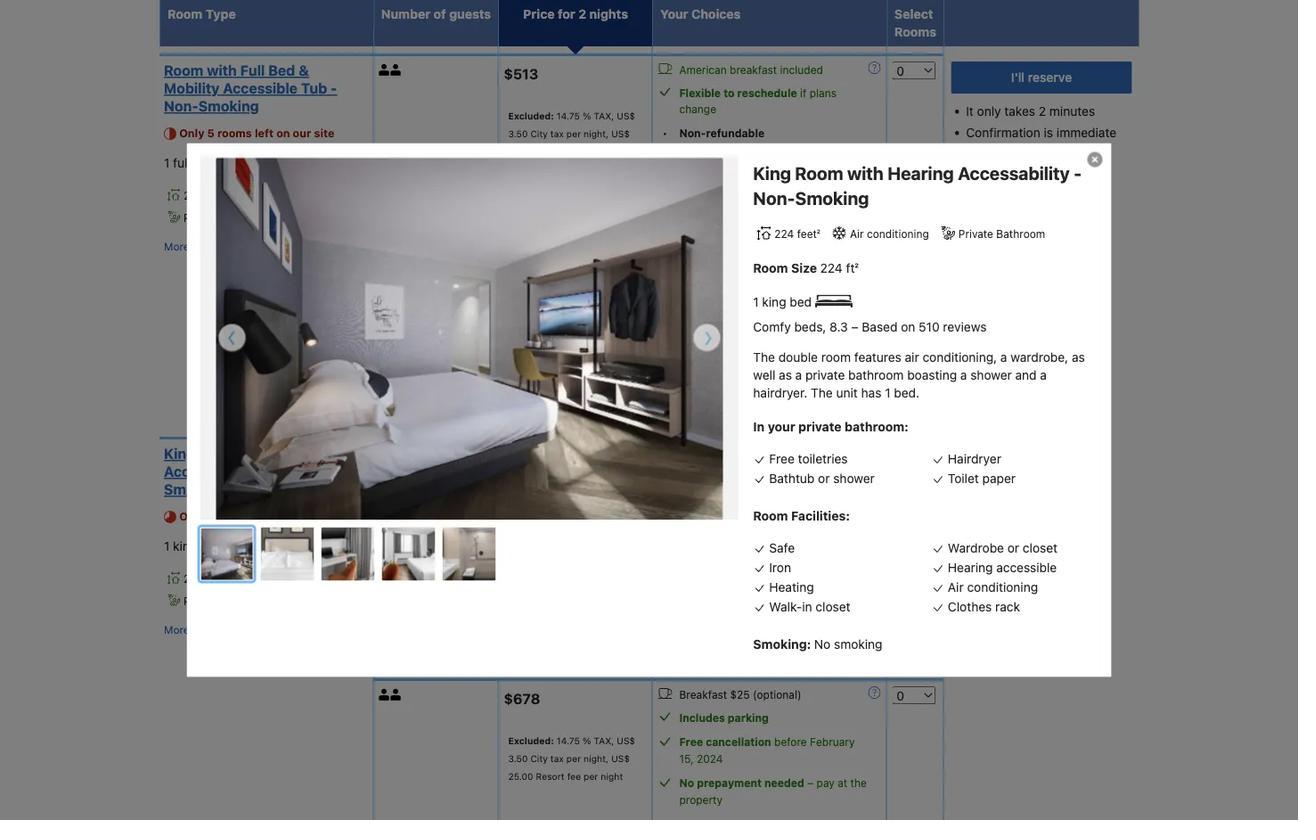 Task type: locate. For each thing, give the bounding box(es) containing it.
1 more from the top
[[164, 240, 190, 252]]

private down 252 feet²
[[184, 211, 219, 224]]

flexible to reschedule
[[680, 86, 798, 99], [680, 470, 798, 482]]

224 feet² down 6
[[184, 572, 230, 585]]

excluded: for $513
[[509, 110, 554, 121]]

1 vertical spatial or
[[1008, 541, 1020, 555]]

feet² for $513
[[206, 189, 230, 201]]

3.50 right guests
[[509, 8, 528, 19]]

on down room with full bed & mobility accessible tub - non-smoking link
[[276, 126, 290, 139]]

only
[[978, 104, 1002, 119]]

​ right facilities:
[[854, 508, 854, 523]]

conditioning down only 5 rooms left on our site
[[273, 189, 335, 201]]

0 horizontal spatial with
[[207, 62, 237, 79]]

left down room with full bed & mobility accessible tub - non-smoking link
[[255, 126, 274, 139]]

– inside dialog dialog
[[852, 319, 859, 334]]

2 night from the top
[[601, 146, 623, 156]]

feet² right 252
[[206, 189, 230, 201]]

city down $513
[[531, 128, 548, 139]]

site
[[314, 126, 335, 139], [314, 509, 335, 522]]

0 vertical spatial with
[[207, 62, 237, 79]]

in
[[754, 419, 765, 434]]

hearing inside king room with hearing accessability - non- smoking
[[275, 445, 330, 462]]

nights
[[590, 7, 628, 21]]

- inside room with full bed & mobility accessible tub - non-smoking
[[331, 80, 337, 97]]

hearing inside the king room with hearing accessability - non-smoking
[[888, 163, 954, 184]]

city for $522
[[531, 511, 548, 522]]

1 horizontal spatial 224 feet²
[[775, 227, 821, 240]]

private down 6
[[184, 595, 219, 607]]

and down discount
[[774, 27, 792, 39]]

accessability for king room with hearing accessability - non- smoking
[[164, 463, 256, 480]]

no
[[680, 251, 695, 263], [680, 393, 695, 405], [680, 634, 695, 646], [815, 636, 831, 651], [680, 776, 695, 789]]

on inside dialog dialog
[[901, 319, 916, 334]]

private bathroom inside dialog dialog
[[959, 227, 1046, 240]]

25.00 right photo of king room with hearing accessability - non-smoking #5
[[509, 529, 534, 540]]

0 vertical spatial shower
[[971, 367, 1013, 382]]

0 vertical spatial on
[[276, 126, 290, 139]]

fee for $513
[[567, 146, 581, 156]]

0 vertical spatial advance
[[713, 150, 755, 163]]

4 15, from the top
[[680, 752, 694, 765]]

to right 'applied'
[[834, 11, 844, 23]]

5 14.75 from the top
[[557, 493, 580, 504]]

city for $668
[[531, 370, 548, 380]]

2 vertical spatial in
[[803, 599, 813, 614]]

1 more link from the top
[[164, 237, 190, 255]]

4 night from the top
[[601, 387, 623, 398]]

private up the toiletries
[[799, 419, 842, 434]]

2 vertical spatial 224
[[184, 572, 203, 585]]

$25
[[730, 305, 750, 317], [730, 688, 750, 701]]

smoking up 5
[[199, 97, 259, 114]]

and inside applied to the price before taxes and charges
[[774, 27, 792, 39]]

1 vertical spatial flexible
[[680, 470, 721, 482]]

1 fee from the top
[[567, 26, 581, 36]]

1 vertical spatial photo of king room with hearing accessability - non-smoking #1 image
[[201, 528, 255, 582]]

224 feet² up 'size'
[[775, 227, 821, 240]]

closet for walk-in closet
[[816, 599, 851, 614]]

0 horizontal spatial shower
[[834, 471, 875, 486]]

photo of king room with hearing accessability - non-smoking #2 image
[[261, 527, 314, 581]]

left for accessible
[[255, 126, 274, 139]]

resort up '$522'
[[536, 387, 565, 398]]

accessability inside the king room with hearing accessability - non-smoking
[[958, 163, 1070, 184]]

1 vertical spatial advance
[[713, 534, 755, 546]]

0 vertical spatial private bathroom
[[184, 211, 271, 224]]

0 vertical spatial includes
[[680, 328, 725, 340]]

0 vertical spatial pay
[[680, 150, 698, 163]]

king
[[763, 294, 787, 309], [173, 539, 197, 553]]

bed.
[[894, 385, 920, 400]]

0 horizontal spatial king
[[164, 445, 195, 462]]

photo of king room with hearing accessability - non-smoking #5 image
[[443, 527, 496, 581]]

hearing for king room with hearing accessability - non-smoking
[[888, 163, 954, 184]]

smoking:
[[754, 636, 812, 651]]

14.75 % tax, us$ 3.50 city tax per night, us$ 25.00 resort fee per night for $522
[[509, 493, 636, 540]]

0 vertical spatial private
[[184, 211, 219, 224]]

dialog dialog
[[187, 143, 1299, 677]]

only 5 rooms left on our site
[[179, 126, 335, 139]]

1 pay in advance from the top
[[680, 150, 755, 163]]

1 vertical spatial our
[[293, 509, 312, 522]]

feet² inside dialog dialog
[[798, 227, 821, 240]]

1 vertical spatial 224 feet²
[[184, 572, 230, 585]]

more for king room with hearing accessability - non- smoking
[[164, 623, 190, 636]]

left down king room with hearing accessability - non- smoking link
[[255, 509, 274, 522]]

25.00 down price
[[509, 26, 534, 36]]

excluded: down $513
[[509, 110, 554, 121]]

0 vertical spatial flexible to reschedule
[[680, 86, 798, 99]]

tax for $522
[[551, 511, 564, 522]]

city down $678
[[531, 753, 548, 764]]

3.50
[[509, 8, 528, 19], [509, 128, 528, 139], [509, 250, 528, 261], [509, 370, 528, 380], [509, 511, 528, 522], [509, 753, 528, 764]]

0 horizontal spatial or
[[818, 471, 830, 486]]

feet² up room size 224 ft²
[[798, 227, 821, 240]]

if down charges
[[801, 86, 807, 99]]

private bathroom for $522
[[184, 595, 271, 607]]

1 king bed up comfy
[[754, 294, 816, 309]]

1 horizontal spatial 2
[[1039, 104, 1047, 119]]

a down conditioning,
[[961, 367, 968, 382]]

accessability
[[958, 163, 1070, 184], [164, 463, 256, 480]]

5 3.50 from the top
[[509, 511, 528, 522]]

resort for $522
[[536, 529, 565, 540]]

no prepayment needed
[[680, 251, 805, 263], [680, 393, 805, 405], [680, 634, 805, 646], [680, 776, 805, 789]]

left
[[255, 126, 274, 139], [255, 509, 274, 522]]

king for king room with hearing accessability - non-smoking
[[754, 163, 792, 184]]

0 vertical spatial breakfast
[[680, 305, 727, 317]]

2 fee from the top
[[567, 146, 581, 156]]

as up hairdryer.
[[779, 367, 792, 382]]

parking up well
[[728, 328, 769, 340]]

as right wardrobe,
[[1072, 349, 1086, 364]]

shower
[[971, 367, 1013, 382], [834, 471, 875, 486]]

per
[[567, 8, 581, 19], [584, 26, 598, 36], [567, 128, 581, 139], [584, 146, 598, 156], [567, 250, 581, 261], [584, 268, 598, 279], [567, 370, 581, 380], [584, 387, 598, 398], [567, 511, 581, 522], [584, 529, 598, 540], [567, 753, 581, 764], [584, 771, 598, 781]]

- down 'immediate'
[[1074, 163, 1082, 184]]

private
[[806, 367, 845, 382], [799, 419, 842, 434]]

0 vertical spatial -
[[331, 80, 337, 97]]

14.75 % tax, us$ 3.50 city tax per night, us$ 25.00 resort fee per night down '$522'
[[509, 493, 636, 540]]

14.75 for $618
[[557, 233, 580, 243]]

price
[[523, 7, 555, 21]]

and inside the double room features air conditioning, a wardrobe, as well as a private bathroom boasting a shower and a hairdryer. the unit has 1 bed.
[[1016, 367, 1037, 382]]

0 vertical spatial king
[[754, 163, 792, 184]]

1 horizontal spatial as
[[1072, 349, 1086, 364]]

- inside the king room with hearing accessability - non-smoking
[[1074, 163, 1082, 184]]

3.50 for $618
[[509, 250, 528, 261]]

more details on meals and payment options image
[[869, 61, 881, 74], [869, 184, 881, 196]]

1 horizontal spatial shower
[[971, 367, 1013, 382]]

excluded: down $618
[[509, 233, 554, 243]]

resort down '$522'
[[536, 529, 565, 540]]

1 vertical spatial with
[[848, 163, 884, 184]]

1 vertical spatial (optional)
[[753, 688, 802, 701]]

excluded: down '$522'
[[509, 493, 554, 504]]

conditioning
[[273, 189, 335, 201], [867, 227, 930, 240], [273, 572, 336, 585], [968, 580, 1039, 594]]

1 vertical spatial 2
[[1039, 104, 1047, 119]]

$513
[[504, 65, 539, 82]]

the inside applied to the price before taxes and charges
[[847, 11, 864, 23]]

the left unit
[[811, 385, 833, 400]]

2 25.00 from the top
[[509, 146, 534, 156]]

included up 'size'
[[781, 186, 824, 198]]

conditioning down 'hearing accessible'
[[968, 580, 1039, 594]]

4 no prepayment needed from the top
[[680, 776, 805, 789]]

if down 'free toiletries'
[[801, 470, 807, 482]]

2 city from the top
[[531, 128, 548, 139]]

1 inside the double room features air conditioning, a wardrobe, as well as a private bathroom boasting a shower and a hairdryer. the unit has 1 bed.
[[885, 385, 891, 400]]

0 horizontal spatial and
[[774, 27, 792, 39]]

feet² down 6
[[206, 572, 230, 585]]

3 breakfast from the top
[[730, 446, 777, 459]]

0 vertical spatial •
[[663, 127, 668, 139]]

with inside king room with hearing accessability - non- smoking
[[242, 445, 272, 462]]

0 vertical spatial left
[[255, 126, 274, 139]]

3 cancellation from the top
[[706, 593, 772, 605]]

room size 224 ft²
[[754, 261, 859, 275]]

accessability down confirmation
[[958, 163, 1070, 184]]

3 3.50 from the top
[[509, 250, 528, 261]]

0 vertical spatial 224
[[775, 227, 795, 240]]

1 vertical spatial private bathroom
[[959, 227, 1046, 240]]

resort for $668
[[536, 387, 565, 398]]

left for non-
[[255, 509, 274, 522]]

in inside dialog dialog
[[803, 599, 813, 614]]

conditioning down the king room with hearing accessability - non-smoking
[[867, 227, 930, 240]]

tax, for $678
[[594, 735, 614, 746]]

closet up smoking: ​ no smoking
[[816, 599, 851, 614]]

3.50 down $678
[[509, 753, 528, 764]]

0 vertical spatial flexible
[[680, 86, 721, 99]]

private inside dialog dialog
[[959, 227, 994, 240]]

photo of king room with hearing accessability - non-smoking #1 image
[[216, 158, 723, 521], [201, 528, 255, 582]]

closet up accessible
[[1023, 541, 1058, 555]]

2 night, from the top
[[584, 128, 609, 139]]

3.50 down $668
[[509, 370, 528, 380]]

resort for $513
[[536, 146, 565, 156]]

​ right smoking:
[[815, 636, 815, 651]]

2 flexible to reschedule from the top
[[680, 470, 798, 482]]

6 14.75 from the top
[[557, 735, 580, 746]]

1 flexible to reschedule from the top
[[680, 86, 798, 99]]

2 if plans change from the top
[[680, 470, 837, 498]]

2 at from the top
[[838, 393, 848, 405]]

3 excluded: from the top
[[509, 352, 554, 362]]

king down only 6 rooms left on our site
[[173, 539, 197, 553]]

1 site from the top
[[314, 126, 335, 139]]

american
[[680, 63, 727, 76], [680, 186, 727, 198], [680, 446, 727, 459], [680, 569, 727, 581]]

1 full bed
[[164, 155, 219, 170]]

0 horizontal spatial accessability
[[164, 463, 256, 480]]

1 vertical spatial private
[[959, 227, 994, 240]]

3 14.75 from the top
[[557, 233, 580, 243]]

applied to the price before taxes and charges
[[680, 11, 864, 39]]

excluded: down $668
[[509, 352, 554, 362]]

excluded: down $678
[[509, 735, 554, 746]]

1 vertical spatial more link
[[164, 621, 190, 638]]

0 vertical spatial accessability
[[958, 163, 1070, 184]]

0 vertical spatial more
[[164, 240, 190, 252]]

room inside room with full bed & mobility accessible tub - non-smoking
[[164, 62, 204, 79]]

plans down charges
[[810, 86, 837, 99]]

hearing
[[888, 163, 954, 184], [275, 445, 330, 462], [948, 560, 993, 575]]

14.75 % tax, us$ 3.50 city tax per night, us$ 25.00 resort fee per night up $513
[[509, 0, 636, 36]]

– pay at the property
[[680, 251, 867, 280], [680, 393, 867, 422], [680, 634, 867, 663], [680, 776, 867, 806]]

1 reschedule from the top
[[738, 86, 798, 99]]

feet² for $522
[[206, 572, 230, 585]]

or down the toiletries
[[818, 471, 830, 486]]

4 city from the top
[[531, 370, 548, 380]]

king up comfy
[[763, 294, 787, 309]]

fee
[[567, 26, 581, 36], [567, 146, 581, 156], [567, 268, 581, 279], [567, 387, 581, 398], [567, 529, 581, 540], [567, 771, 581, 781]]

to inside applied to the price before taxes and charges
[[834, 11, 844, 23]]

0 vertical spatial non-refundable
[[680, 126, 765, 139]]

1 tax from the top
[[551, 8, 564, 19]]

1 vertical spatial flexible to reschedule
[[680, 470, 798, 482]]

on left the 510
[[901, 319, 916, 334]]

resort
[[536, 26, 565, 36], [536, 146, 565, 156], [536, 268, 565, 279], [536, 387, 565, 398], [536, 529, 565, 540], [536, 771, 565, 781]]

3 american from the top
[[680, 446, 727, 459]]

25.00 up '$522'
[[509, 387, 534, 398]]

fee for $522
[[567, 529, 581, 540]]

tax, for $668
[[594, 352, 614, 362]]

air down only 6 rooms left on our site
[[256, 572, 270, 585]]

pay
[[817, 251, 835, 263], [817, 393, 835, 405], [817, 634, 835, 646], [817, 776, 835, 789]]

0 horizontal spatial as
[[779, 367, 792, 382]]

0 vertical spatial if plans change
[[680, 86, 837, 115]]

2 parking from the top
[[728, 711, 769, 724]]

25.00 up $668
[[509, 268, 534, 279]]

1 vertical spatial king
[[173, 539, 197, 553]]

1 horizontal spatial with
[[242, 445, 272, 462]]

more
[[164, 240, 190, 252], [164, 623, 190, 636]]

smoking inside the king room with hearing accessability - non-smoking
[[796, 188, 870, 209]]

1 vertical spatial to
[[724, 86, 735, 99]]

boasting
[[908, 367, 957, 382]]

bathtub
[[770, 471, 815, 486]]

1 vertical spatial site
[[314, 509, 335, 522]]

1 vertical spatial breakfast
[[680, 688, 727, 701]]

accessability for king room with hearing accessability - non-smoking
[[958, 163, 1070, 184]]

0 vertical spatial or
[[818, 471, 830, 486]]

25.00 for $668
[[509, 387, 534, 398]]

with for king room with hearing accessability - non- smoking
[[242, 445, 272, 462]]

3 14.75 % tax, us$ 3.50 city tax per night, us$ 25.00 resort fee per night from the top
[[509, 233, 636, 279]]

5 fee from the top
[[567, 529, 581, 540]]

only left 5
[[179, 126, 205, 139]]

resort up $668
[[536, 268, 565, 279]]

room with full bed & mobility accessible tub - non-smoking link
[[164, 61, 363, 115]]

before february 15, 2024
[[680, 210, 855, 239], [680, 352, 855, 381], [680, 593, 855, 622], [680, 735, 855, 765]]

more for room with full bed & mobility accessible tub - non-smoking
[[164, 240, 190, 252]]

free
[[680, 210, 703, 222], [680, 352, 703, 364], [770, 451, 795, 466], [680, 593, 703, 605], [680, 735, 703, 748]]

1 before february 15, 2024 from the top
[[680, 210, 855, 239]]

breakfast $25 (optional) down smoking:
[[680, 688, 802, 701]]

included
[[781, 63, 824, 76], [781, 186, 824, 198], [781, 446, 824, 459], [781, 569, 824, 581]]

4 property from the top
[[680, 793, 723, 806]]

5 city from the top
[[531, 511, 548, 522]]

your
[[661, 7, 689, 21]]

3.50 up $668
[[509, 250, 528, 261]]

smoking up 6
[[164, 481, 225, 498]]

property
[[680, 268, 723, 280], [680, 410, 723, 422], [680, 651, 723, 663], [680, 793, 723, 806]]

0 vertical spatial parking
[[728, 328, 769, 340]]

flexible
[[680, 86, 721, 99], [680, 470, 721, 482]]

more details on meals and payment options image for before february 15, 2024
[[869, 184, 881, 196]]

5 excluded: from the top
[[509, 735, 554, 746]]

if plans change up 'room facilities: ​'
[[680, 470, 837, 498]]

select
[[895, 7, 934, 21]]

at
[[838, 251, 848, 263], [838, 393, 848, 405], [838, 634, 848, 646], [838, 776, 848, 789]]

rooms right 6
[[218, 509, 252, 522]]

site down tub
[[314, 126, 335, 139]]

1 horizontal spatial king
[[763, 294, 787, 309]]

0 vertical spatial rooms
[[217, 126, 252, 139]]

air conditioning
[[256, 189, 335, 201], [850, 227, 930, 240], [256, 572, 336, 585], [948, 580, 1039, 594]]

0 vertical spatial change
[[680, 102, 717, 115]]

to left bathtub
[[724, 470, 735, 482]]

tax for $618
[[551, 250, 564, 261]]

tax
[[551, 8, 564, 19], [551, 128, 564, 139], [551, 250, 564, 261], [551, 370, 564, 380], [551, 511, 564, 522], [551, 753, 564, 764]]

bathroom for $522
[[222, 595, 271, 607]]

14.75 % tax, us$ 3.50 city tax per night, us$ 25.00 resort fee per night for $513
[[509, 110, 636, 156]]

with inside the king room with hearing accessability - non-smoking
[[848, 163, 884, 184]]

to down 11% genius discount
[[724, 86, 735, 99]]

pay
[[680, 150, 698, 163], [680, 534, 698, 546]]

1 prepayment from the top
[[697, 251, 762, 263]]

rooms
[[217, 126, 252, 139], [218, 509, 252, 522]]

site for king room with hearing accessability - non- smoking
[[314, 509, 335, 522]]

photo of king room with hearing accessability - non-smoking #3 image
[[321, 527, 375, 581]]

0 vertical spatial bathroom
[[222, 211, 271, 224]]

occupancy image
[[391, 64, 402, 76], [379, 186, 391, 198], [379, 306, 391, 317], [391, 306, 402, 317], [391, 447, 402, 459], [391, 570, 402, 581]]

2 tax, from the top
[[594, 110, 614, 121]]

king inside king room with hearing accessability - non- smoking
[[164, 445, 195, 462]]

fee for $678
[[567, 771, 581, 781]]

shower down the toiletries
[[834, 471, 875, 486]]

3 night from the top
[[601, 268, 623, 279]]

smoking: ​ no smoking
[[754, 636, 883, 651]]

night, for $678
[[584, 753, 609, 764]]

king inside the king room with hearing accessability - non-smoking
[[754, 163, 792, 184]]

the
[[754, 349, 776, 364], [811, 385, 833, 400]]

only 6 rooms left on our site
[[179, 509, 335, 522]]

city down '$522'
[[531, 511, 548, 522]]

0 horizontal spatial -
[[260, 463, 266, 480]]

0 horizontal spatial closet
[[816, 599, 851, 614]]

2 pay from the top
[[817, 393, 835, 405]]

smoking up ft²
[[796, 188, 870, 209]]

1 vertical spatial if
[[801, 470, 807, 482]]

only for king room with hearing accessability - non- smoking
[[179, 509, 205, 522]]

our down tub
[[293, 126, 311, 139]]

bathroom for $513
[[222, 211, 271, 224]]

1 horizontal spatial the
[[811, 385, 833, 400]]

2 cancellation from the top
[[706, 352, 772, 364]]

included up the walk-in closet
[[781, 569, 824, 581]]

224 feet²
[[775, 227, 821, 240], [184, 572, 230, 585]]

night for $513
[[601, 146, 623, 156]]

accessability inside king room with hearing accessability - non- smoking
[[164, 463, 256, 480]]

4 before february 15, 2024 from the top
[[680, 735, 855, 765]]

0 vertical spatial pay in advance
[[680, 150, 755, 163]]

15,
[[680, 227, 694, 239], [680, 369, 694, 381], [680, 610, 694, 622], [680, 752, 694, 765]]

0 vertical spatial more details on meals and payment options image
[[869, 61, 881, 74]]

1 vertical spatial reschedule
[[738, 470, 798, 482]]

3 property from the top
[[680, 651, 723, 663]]

1 vertical spatial ​
[[815, 636, 815, 651]]

or for wardrobe
[[1008, 541, 1020, 555]]

0 horizontal spatial ​
[[815, 636, 815, 651]]

1 – pay at the property from the top
[[680, 251, 867, 280]]

4 at from the top
[[838, 776, 848, 789]]

on for $513
[[276, 126, 290, 139]]

0 vertical spatial reschedule
[[738, 86, 798, 99]]

1 vertical spatial -
[[1074, 163, 1082, 184]]

fee for $668
[[567, 387, 581, 398]]

6 fee from the top
[[567, 771, 581, 781]]

cancellation
[[706, 210, 772, 222], [706, 352, 772, 364], [706, 593, 772, 605], [706, 735, 772, 748]]

6 14.75 % tax, us$ 3.50 city tax per night, us$ 25.00 resort fee per night from the top
[[509, 735, 636, 781]]

your
[[768, 419, 796, 434]]

2 vertical spatial bathroom
[[222, 595, 271, 607]]

14.75 for $678
[[557, 735, 580, 746]]

room
[[822, 349, 851, 364]]

3.50 for $678
[[509, 753, 528, 764]]

0 vertical spatial if
[[801, 86, 807, 99]]

6 3.50 from the top
[[509, 753, 528, 764]]

4 % from the top
[[583, 352, 591, 362]]

6 % from the top
[[583, 735, 591, 746]]

0 vertical spatial and
[[774, 27, 792, 39]]

3 included from the top
[[781, 446, 824, 459]]

6 night, from the top
[[584, 753, 609, 764]]

2 up is
[[1039, 104, 1047, 119]]

walk-
[[770, 599, 803, 614]]

2 horizontal spatial 224
[[821, 261, 843, 275]]

1 vertical spatial change
[[680, 486, 717, 498]]

14.75 % tax, us$ 3.50 city tax per night, us$ 25.00 resort fee per night down $668
[[509, 352, 636, 398]]

included up bathtub
[[781, 446, 824, 459]]

0 vertical spatial private
[[806, 367, 845, 382]]

(optional) down smoking:
[[753, 688, 802, 701]]

night, for $513
[[584, 128, 609, 139]]

a
[[1001, 349, 1008, 364], [796, 367, 803, 382], [961, 367, 968, 382], [1041, 367, 1047, 382]]

2 vertical spatial private
[[184, 595, 219, 607]]

and down wardrobe,
[[1016, 367, 1037, 382]]

1 vertical spatial accessability
[[164, 463, 256, 480]]

size
[[792, 261, 818, 275]]

5 tax from the top
[[551, 511, 564, 522]]

parking down smoking:
[[728, 711, 769, 724]]

fee for $618
[[567, 268, 581, 279]]

bathtub or shower
[[770, 471, 875, 486]]

bed down 6
[[201, 539, 223, 553]]

0 vertical spatial king
[[763, 294, 787, 309]]

1 vertical spatial bathroom
[[997, 227, 1046, 240]]

0 horizontal spatial 1 king bed
[[164, 539, 226, 553]]

1 25.00 from the top
[[509, 26, 534, 36]]

flexible to reschedule down in
[[680, 470, 798, 482]]

5 % from the top
[[583, 493, 591, 504]]

5 25.00 from the top
[[509, 529, 534, 540]]

1 plans from the top
[[810, 86, 837, 99]]

2 $25 from the top
[[730, 688, 750, 701]]

or
[[818, 471, 830, 486], [1008, 541, 1020, 555]]

resort down $678
[[536, 771, 565, 781]]

3 tax from the top
[[551, 250, 564, 261]]

(optional) up comfy
[[753, 305, 802, 317]]

city for $513
[[531, 128, 548, 139]]

shower down conditioning,
[[971, 367, 1013, 382]]

prepayment
[[697, 251, 762, 263], [697, 393, 762, 405], [697, 634, 762, 646], [697, 776, 762, 789]]

tax,
[[594, 0, 614, 1], [594, 110, 614, 121], [594, 233, 614, 243], [594, 352, 614, 362], [594, 493, 614, 504], [594, 735, 614, 746]]

0 vertical spatial smoking
[[199, 97, 259, 114]]

accessability up 6
[[164, 463, 256, 480]]

in
[[701, 150, 710, 163], [701, 534, 710, 546], [803, 599, 813, 614]]

on up photo of king room with hearing accessability - non-smoking #2 at the bottom of page
[[277, 509, 290, 522]]

(optional)
[[753, 305, 802, 317], [753, 688, 802, 701]]

14.75 % tax, us$ 3.50 city tax per night, us$ 25.00 resort fee per night up $668
[[509, 233, 636, 279]]

the
[[847, 11, 864, 23], [851, 251, 867, 263], [851, 393, 867, 405], [851, 634, 867, 646], [851, 776, 867, 789]]

1 vertical spatial 1 king bed
[[164, 539, 226, 553]]

non- inside room with full bed & mobility accessible tub - non-smoking
[[164, 97, 199, 114]]

- right tub
[[331, 80, 337, 97]]

3 needed from the top
[[765, 634, 805, 646]]

tax for $678
[[551, 753, 564, 764]]

1 • from the top
[[663, 127, 668, 139]]

1 vertical spatial plans
[[810, 470, 837, 482]]

14.75 % tax, us$ 3.50 city tax per night, us$ 25.00 resort fee per night down $513
[[509, 110, 636, 156]]

14.75
[[557, 0, 580, 1], [557, 110, 580, 121], [557, 233, 580, 243], [557, 352, 580, 362], [557, 493, 580, 504], [557, 735, 580, 746]]

only
[[179, 126, 205, 139], [179, 509, 205, 522]]

1 vertical spatial pay in advance
[[680, 534, 755, 546]]

1 american breakfast included from the top
[[680, 63, 824, 76]]

1
[[164, 155, 170, 170], [754, 294, 759, 309], [885, 385, 891, 400], [164, 539, 170, 553]]

bathroom inside dialog dialog
[[997, 227, 1046, 240]]

1 includes parking from the top
[[680, 328, 769, 340]]

1 horizontal spatial 224
[[775, 227, 795, 240]]

% for $513
[[583, 110, 591, 121]]

- inside king room with hearing accessability - non- smoking
[[260, 463, 266, 480]]

2 more details on meals and payment options image from the top
[[869, 184, 881, 196]]

6 night from the top
[[601, 771, 623, 781]]

night, for $668
[[584, 370, 609, 380]]

more link for king room with hearing accessability - non- smoking
[[164, 621, 190, 638]]

non-
[[164, 97, 199, 114], [680, 126, 706, 139], [754, 188, 796, 209], [270, 463, 304, 480], [680, 510, 706, 522]]

1 vertical spatial refundable
[[706, 510, 765, 522]]

more details on meals and payment options image
[[869, 686, 881, 699]]

1 horizontal spatial king
[[754, 163, 792, 184]]

25.00 for $678
[[509, 771, 534, 781]]

1 horizontal spatial -
[[331, 80, 337, 97]]

bed inside dialog dialog
[[790, 294, 812, 309]]

applied
[[794, 11, 831, 23]]

4 tax from the top
[[551, 370, 564, 380]]

private bathroom
[[184, 211, 271, 224], [959, 227, 1046, 240], [184, 595, 271, 607]]

25.00 down $678
[[509, 771, 534, 781]]

breakfast $25 (optional) up comfy
[[680, 305, 802, 317]]

0 vertical spatial site
[[314, 126, 335, 139]]

0 vertical spatial our
[[293, 126, 311, 139]]

tax for $513
[[551, 128, 564, 139]]

king
[[754, 163, 792, 184], [164, 445, 195, 462]]

3.50 down $513
[[509, 128, 528, 139]]

2 vertical spatial bed
[[201, 539, 223, 553]]

more link for room with full bed & mobility accessible tub - non-smoking
[[164, 237, 190, 255]]

4 tax, from the top
[[594, 352, 614, 362]]

1 horizontal spatial accessability
[[958, 163, 1070, 184]]

resort up $618
[[536, 146, 565, 156]]

%
[[583, 0, 591, 1], [583, 110, 591, 121], [583, 233, 591, 243], [583, 352, 591, 362], [583, 493, 591, 504], [583, 735, 591, 746]]

on for $522
[[277, 509, 290, 522]]

3 • from the top
[[663, 510, 668, 523]]

change
[[680, 102, 717, 115], [680, 486, 717, 498]]

smoking inside king room with hearing accessability - non- smoking
[[164, 481, 225, 498]]

rooms right 5
[[217, 126, 252, 139]]

1 free cancellation from the top
[[680, 210, 772, 222]]

1 king bed down 6
[[164, 539, 226, 553]]

occupancy image
[[379, 64, 391, 76], [391, 186, 402, 198], [379, 447, 391, 459], [379, 570, 391, 581], [379, 689, 391, 701], [391, 689, 402, 701]]

excluded: for $618
[[509, 233, 554, 243]]

1 vertical spatial parking
[[728, 711, 769, 724]]

0 vertical spatial bed
[[194, 155, 216, 170]]

rooms for -
[[218, 509, 252, 522]]

1 vertical spatial if plans change
[[680, 470, 837, 498]]

1 horizontal spatial or
[[1008, 541, 1020, 555]]

1 only from the top
[[179, 126, 205, 139]]

our for non-
[[293, 509, 312, 522]]

5 night from the top
[[601, 529, 623, 540]]

air
[[256, 189, 270, 201], [850, 227, 864, 240], [256, 572, 270, 585], [948, 580, 964, 594]]

air conditioning down only 6 rooms left on our site
[[256, 572, 336, 585]]

iron
[[770, 560, 792, 575]]

14.75 for $513
[[557, 110, 580, 121]]

city up $668
[[531, 250, 548, 261]]



Task type: vqa. For each thing, say whether or not it's contained in the screenshot.
4th pay from the top
yes



Task type: describe. For each thing, give the bounding box(es) containing it.
- for king room with hearing accessability - non- smoking
[[260, 463, 266, 480]]

accessible
[[223, 80, 298, 97]]

clothes rack
[[948, 599, 1021, 614]]

excluded: for $678
[[509, 735, 554, 746]]

bed for $522
[[201, 539, 223, 553]]

i'll reserve button
[[952, 62, 1133, 94]]

bed
[[268, 62, 295, 79]]

4 pay from the top
[[817, 776, 835, 789]]

private for $513
[[184, 211, 219, 224]]

rooms
[[895, 25, 937, 39]]

3.50 for $513
[[509, 128, 528, 139]]

shower inside the double room features air conditioning, a wardrobe, as well as a private bathroom boasting a shower and a hairdryer. the unit has 1 bed.
[[971, 367, 1013, 382]]

1 cancellation from the top
[[706, 210, 772, 222]]

3 before february 15, 2024 from the top
[[680, 593, 855, 622]]

takes
[[1005, 104, 1036, 119]]

% for $678
[[583, 735, 591, 746]]

% for $668
[[583, 352, 591, 362]]

private bathroom for $513
[[184, 211, 271, 224]]

2 includes from the top
[[680, 711, 725, 724]]

1 % from the top
[[583, 0, 591, 1]]

type
[[206, 7, 236, 21]]

0 vertical spatial in
[[701, 150, 710, 163]]

tax, for $618
[[594, 233, 614, 243]]

king inside dialog dialog
[[763, 294, 787, 309]]

2 vertical spatial to
[[724, 470, 735, 482]]

air
[[905, 349, 920, 364]]

2 vertical spatial hearing
[[948, 560, 993, 575]]

2 property from the top
[[680, 410, 723, 422]]

room for type
[[168, 7, 203, 21]]

2 pay in advance from the top
[[680, 534, 755, 546]]

more details on meals and payment options image for if plans change
[[869, 61, 881, 74]]

3 pay from the top
[[817, 634, 835, 646]]

paper
[[983, 471, 1016, 486]]

beds,
[[795, 319, 827, 334]]

bathroom
[[849, 367, 904, 382]]

$668
[[504, 307, 542, 324]]

252 feet²
[[184, 189, 230, 201]]

$618
[[504, 188, 539, 204]]

0 horizontal spatial 224
[[184, 572, 203, 585]]

closet for wardrobe or closet
[[1023, 541, 1058, 555]]

room facilities: ​
[[754, 508, 854, 523]]

room inside king room with hearing accessability - non- smoking
[[199, 445, 238, 462]]

2 • from the top
[[663, 152, 668, 164]]

14.75 % tax, us$ 3.50 city tax per night, us$ 25.00 resort fee per night for $678
[[509, 735, 636, 781]]

2 2024 from the top
[[697, 369, 723, 381]]

1 included from the top
[[781, 63, 824, 76]]

8.3
[[830, 319, 848, 334]]

toilet paper
[[948, 471, 1016, 486]]

14.75 for $522
[[557, 493, 580, 504]]

4 february from the top
[[810, 735, 855, 748]]

1 14.75 % tax, us$ 3.50 city tax per night, us$ 25.00 resort fee per night from the top
[[509, 0, 636, 36]]

with inside room with full bed & mobility accessible tub - non-smoking
[[207, 62, 237, 79]]

well
[[754, 367, 776, 382]]

25.00 for $513
[[509, 146, 534, 156]]

1 no prepayment needed from the top
[[680, 251, 805, 263]]

2 flexible from the top
[[680, 470, 721, 482]]

1 pay from the top
[[680, 150, 698, 163]]

king room with hearing accessability - non-smoking
[[754, 163, 1082, 209]]

tax for $668
[[551, 370, 564, 380]]

3 – pay at the property from the top
[[680, 634, 867, 663]]

select rooms
[[895, 7, 937, 39]]

2 needed from the top
[[765, 393, 805, 405]]

night, for $522
[[584, 511, 609, 522]]

room for size
[[754, 261, 789, 275]]

3 15, from the top
[[680, 610, 694, 622]]

comfy
[[754, 319, 791, 334]]

2 no prepayment needed from the top
[[680, 393, 805, 405]]

night for $618
[[601, 268, 623, 279]]

1 resort from the top
[[536, 26, 565, 36]]

3 february from the top
[[810, 593, 855, 605]]

i'll reserve
[[1012, 70, 1073, 85]]

site for room with full bed & mobility accessible tub - non-smoking
[[314, 126, 335, 139]]

1 breakfast from the top
[[730, 63, 777, 76]]

1 american from the top
[[680, 63, 727, 76]]

excluded: for $522
[[509, 493, 554, 504]]

safe
[[770, 541, 795, 555]]

excluded: for $668
[[509, 352, 554, 362]]

air up ft²
[[850, 227, 864, 240]]

the double room features air conditioning, a wardrobe, as well as a private bathroom boasting a shower and a hairdryer. the unit has 1 bed.
[[754, 349, 1086, 400]]

walk-in closet
[[770, 599, 851, 614]]

in your private bathroom:
[[754, 419, 909, 434]]

2 15, from the top
[[680, 369, 694, 381]]

private for $522
[[184, 595, 219, 607]]

$678
[[504, 690, 541, 707]]

2 refundable from the top
[[706, 510, 765, 522]]

a down wardrobe,
[[1041, 367, 1047, 382]]

1 if from the top
[[801, 86, 807, 99]]

charges
[[795, 27, 836, 39]]

1 horizontal spatial ​
[[854, 508, 854, 523]]

1 flexible from the top
[[680, 86, 721, 99]]

reviews
[[944, 319, 987, 334]]

1 includes from the top
[[680, 328, 725, 340]]

2 pay from the top
[[680, 534, 698, 546]]

facilities:
[[792, 508, 850, 523]]

3 2024 from the top
[[697, 610, 723, 622]]

conditioning,
[[923, 349, 998, 364]]

3.50 for $522
[[509, 511, 528, 522]]

1 change from the top
[[680, 102, 717, 115]]

1 3.50 from the top
[[509, 8, 528, 19]]

224 feet² inside dialog dialog
[[775, 227, 821, 240]]

room with full bed & mobility accessible tub - non-smoking
[[164, 62, 337, 114]]

1 $25 from the top
[[730, 305, 750, 317]]

king for king room with hearing accessability - non- smoking
[[164, 445, 195, 462]]

1 2024 from the top
[[697, 227, 723, 239]]

with for king room with hearing accessability - non-smoking
[[848, 163, 884, 184]]

hearing for king room with hearing accessability - non- smoking
[[275, 445, 330, 462]]

air conditioning up clothes rack
[[948, 580, 1039, 594]]

your choices
[[661, 7, 741, 21]]

0 horizontal spatial 224 feet²
[[184, 572, 230, 585]]

2 if from the top
[[801, 470, 807, 482]]

4 included from the top
[[781, 569, 824, 581]]

before inside applied to the price before taxes and charges
[[708, 27, 741, 39]]

based
[[862, 319, 898, 334]]

1 vertical spatial 224
[[821, 261, 843, 275]]

1 vertical spatial the
[[811, 385, 833, 400]]

city for $678
[[531, 753, 548, 764]]

rooms for mobility
[[217, 126, 252, 139]]

2 included from the top
[[781, 186, 824, 198]]

confirmation
[[967, 125, 1041, 140]]

room for with
[[164, 62, 204, 79]]

ft²
[[846, 261, 859, 275]]

bed for $513
[[194, 155, 216, 170]]

2 breakfast from the top
[[730, 186, 777, 198]]

1 vertical spatial in
[[701, 534, 710, 546]]

2 inside it only takes 2 minutes confirmation is immediate
[[1039, 104, 1047, 119]]

4 free cancellation from the top
[[680, 735, 772, 748]]

1 advance from the top
[[713, 150, 755, 163]]

is
[[1044, 125, 1054, 140]]

2 before february 15, 2024 from the top
[[680, 352, 855, 381]]

resort for $618
[[536, 268, 565, 279]]

air right 252 feet²
[[256, 189, 270, 201]]

1 king bed inside dialog dialog
[[754, 294, 816, 309]]

2 breakfast from the top
[[680, 688, 727, 701]]

4 american from the top
[[680, 569, 727, 581]]

double
[[779, 349, 818, 364]]

taxes
[[744, 27, 771, 39]]

has
[[862, 385, 882, 400]]

2 reschedule from the top
[[738, 470, 798, 482]]

non- inside king room with hearing accessability - non- smoking
[[270, 463, 304, 480]]

smoking
[[834, 636, 883, 651]]

city for $618
[[531, 250, 548, 261]]

6
[[207, 509, 215, 522]]

$522
[[504, 448, 540, 465]]

heating
[[770, 580, 814, 594]]

smoking inside room with full bed & mobility accessible tub - non-smoking
[[199, 97, 259, 114]]

rack
[[996, 599, 1021, 614]]

4 breakfast from the top
[[730, 569, 777, 581]]

0 vertical spatial 2
[[579, 7, 587, 21]]

clothes
[[948, 599, 992, 614]]

our for accessible
[[293, 126, 311, 139]]

unit
[[837, 385, 858, 400]]

full
[[240, 62, 265, 79]]

1 14.75 from the top
[[557, 0, 580, 1]]

tax, for $513
[[594, 110, 614, 121]]

1 non-refundable from the top
[[680, 126, 765, 139]]

1 night, from the top
[[584, 8, 609, 19]]

accessible
[[997, 560, 1057, 575]]

night for $522
[[601, 529, 623, 540]]

4 2024 from the top
[[697, 752, 723, 765]]

2 plans from the top
[[810, 470, 837, 482]]

1 vertical spatial as
[[779, 367, 792, 382]]

tub
[[301, 80, 327, 97]]

room type
[[168, 7, 236, 21]]

1 property from the top
[[680, 268, 723, 280]]

king room with hearing accessability - non- smoking link
[[164, 445, 363, 498]]

non- inside the king room with hearing accessability - non-smoking
[[754, 188, 796, 209]]

&
[[299, 62, 309, 79]]

number
[[381, 7, 431, 21]]

5
[[207, 126, 215, 139]]

% for $618
[[583, 233, 591, 243]]

4 cancellation from the top
[[706, 735, 772, 748]]

3 free cancellation from the top
[[680, 593, 772, 605]]

only for room with full bed & mobility accessible tub - non-smoking
[[179, 126, 205, 139]]

2 change from the top
[[680, 486, 717, 498]]

photo of king room with hearing accessability - non-smoking #4 image
[[382, 527, 435, 581]]

3 no prepayment needed from the top
[[680, 634, 805, 646]]

air up clothes
[[948, 580, 964, 594]]

wardrobe
[[948, 541, 1005, 555]]

2 non-refundable from the top
[[680, 510, 765, 522]]

1 breakfast from the top
[[680, 305, 727, 317]]

free toiletries
[[770, 451, 848, 466]]

252
[[184, 189, 203, 201]]

king room with hearing accessability - non- smoking
[[164, 445, 330, 498]]

toiletries
[[798, 451, 848, 466]]

tax, for $522
[[594, 493, 614, 504]]

room inside the king room with hearing accessability - non-smoking
[[795, 163, 844, 184]]

night, for $618
[[584, 250, 609, 261]]

4 – pay at the property from the top
[[680, 776, 867, 806]]

2 february from the top
[[810, 352, 855, 364]]

mobility
[[164, 80, 220, 97]]

0 horizontal spatial the
[[754, 349, 776, 364]]

% for $522
[[583, 493, 591, 504]]

number of guests
[[381, 7, 491, 21]]

smoking for king room with hearing accessability - non-smoking
[[796, 188, 870, 209]]

2 includes parking from the top
[[680, 711, 769, 724]]

toilet
[[948, 471, 980, 486]]

1 15, from the top
[[680, 227, 694, 239]]

wardrobe or closet
[[948, 541, 1058, 555]]

night for $668
[[601, 387, 623, 398]]

wardrobe,
[[1011, 349, 1069, 364]]

2 prepayment from the top
[[697, 393, 762, 405]]

2 – pay at the property from the top
[[680, 393, 867, 422]]

full
[[173, 155, 191, 170]]

1 breakfast $25 (optional) from the top
[[680, 305, 802, 317]]

3 prepayment from the top
[[697, 634, 762, 646]]

hearing accessible
[[948, 560, 1057, 575]]

- for king room with hearing accessability - non-smoking
[[1074, 163, 1082, 184]]

4 prepayment from the top
[[697, 776, 762, 789]]

2 advance from the top
[[713, 534, 755, 546]]

1 city from the top
[[531, 8, 548, 19]]

2 american breakfast included from the top
[[680, 186, 824, 198]]

3 american breakfast included from the top
[[680, 446, 824, 459]]

air conditioning up ft²
[[850, 227, 930, 240]]

a down double
[[796, 367, 803, 382]]

air conditioning down only 5 rooms left on our site
[[256, 189, 335, 201]]

1 vertical spatial shower
[[834, 471, 875, 486]]

it only takes 2 minutes confirmation is immediate
[[967, 104, 1117, 140]]

bathroom:
[[845, 419, 909, 434]]

1 if plans change from the top
[[680, 86, 837, 115]]

room for facilities:
[[754, 508, 789, 523]]

genius
[[704, 11, 742, 23]]

for
[[558, 7, 576, 21]]

no inside dialog dialog
[[815, 636, 831, 651]]

or for bathtub
[[818, 471, 830, 486]]

conditioning down only 6 rooms left on our site
[[273, 572, 336, 585]]

free inside dialog dialog
[[770, 451, 795, 466]]

25.00 for $618
[[509, 268, 534, 279]]

11%
[[680, 11, 702, 23]]

25.00 for $522
[[509, 529, 534, 540]]

0 vertical spatial photo of king room with hearing accessability - non-smoking #1 image
[[216, 158, 723, 521]]

choices
[[692, 7, 741, 21]]

1 vertical spatial private
[[799, 419, 842, 434]]

it
[[967, 104, 974, 119]]

smoking for king room with hearing accessability - non- smoking
[[164, 481, 225, 498]]

private inside the double room features air conditioning, a wardrobe, as well as a private bathroom boasting a shower and a hairdryer. the unit has 1 bed.
[[806, 367, 845, 382]]

2 american from the top
[[680, 186, 727, 198]]

a left wardrobe,
[[1001, 349, 1008, 364]]

2 free cancellation from the top
[[680, 352, 772, 364]]

price for 2 nights
[[523, 7, 628, 21]]

1 pay from the top
[[817, 251, 835, 263]]

night for $678
[[601, 771, 623, 781]]

11% genius discount
[[680, 11, 791, 23]]

immediate
[[1057, 125, 1117, 140]]

510
[[919, 319, 940, 334]]

0 horizontal spatial king
[[173, 539, 197, 553]]

14.75 for $668
[[557, 352, 580, 362]]

discount
[[744, 11, 791, 23]]

14.75 % tax, us$ 3.50 city tax per night, us$ 25.00 resort fee per night for $668
[[509, 352, 636, 398]]

resort for $678
[[536, 771, 565, 781]]

1 at from the top
[[838, 251, 848, 263]]

comfy beds, 8.3 –                       based on  510 reviews
[[754, 319, 987, 334]]

1 (optional) from the top
[[753, 305, 802, 317]]



